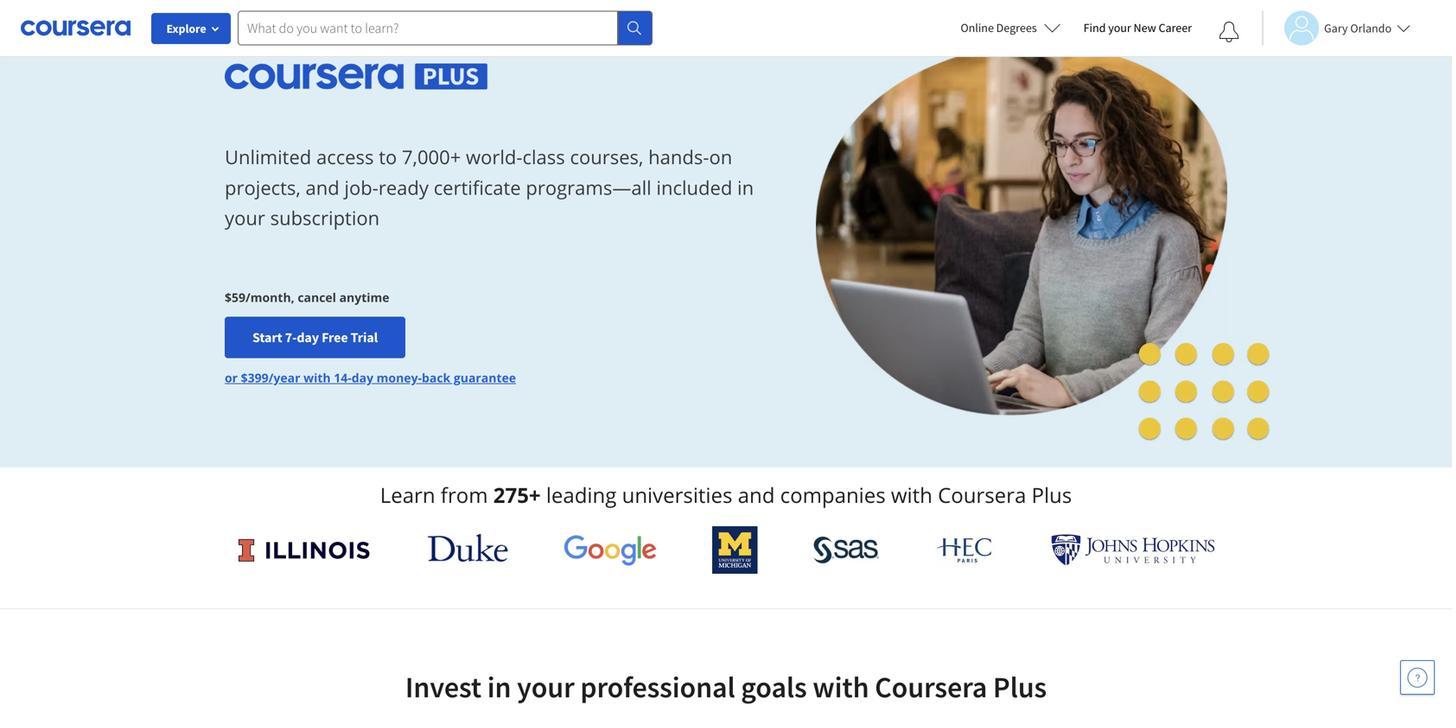Task type: locate. For each thing, give the bounding box(es) containing it.
gary orlando
[[1325, 20, 1392, 36]]

gary
[[1325, 20, 1349, 36]]

0 horizontal spatial with
[[304, 369, 331, 386]]

invest in your professional goals with coursera plus
[[406, 669, 1047, 706]]

explore button
[[151, 13, 231, 44]]

2 horizontal spatial your
[[1109, 20, 1132, 35]]

on
[[710, 144, 733, 170]]

goals
[[741, 669, 807, 706]]

find
[[1084, 20, 1106, 35]]

companies
[[781, 481, 886, 509]]

1 vertical spatial your
[[225, 205, 265, 231]]

0 vertical spatial and
[[306, 175, 340, 201]]

with
[[304, 369, 331, 386], [892, 481, 933, 509], [813, 669, 870, 706]]

$399
[[241, 369, 269, 386]]

0 vertical spatial coursera
[[938, 481, 1027, 509]]

None search field
[[238, 11, 653, 45]]

professional
[[581, 669, 736, 706]]

0 horizontal spatial day
[[297, 329, 319, 346]]

1 horizontal spatial and
[[738, 481, 775, 509]]

day left money-
[[352, 369, 374, 386]]

money-
[[377, 369, 422, 386]]

1 horizontal spatial your
[[517, 669, 575, 706]]

0 horizontal spatial in
[[488, 669, 512, 706]]

your
[[1109, 20, 1132, 35], [225, 205, 265, 231], [517, 669, 575, 706]]

day left free
[[297, 329, 319, 346]]

0 vertical spatial your
[[1109, 20, 1132, 35]]

your inside unlimited access to 7,000+ world-class courses, hands-on projects, and job-ready certificate programs—all included in your subscription
[[225, 205, 265, 231]]

2 vertical spatial with
[[813, 669, 870, 706]]

0 vertical spatial day
[[297, 329, 319, 346]]

johns hopkins university image
[[1052, 534, 1216, 566]]

start 7-day free trial
[[253, 329, 378, 346]]

day inside the "start 7-day free trial" "button"
[[297, 329, 319, 346]]

class
[[523, 144, 565, 170]]

1 horizontal spatial with
[[813, 669, 870, 706]]

help center image
[[1408, 668, 1429, 688]]

with right companies
[[892, 481, 933, 509]]

programs—all
[[526, 175, 652, 201]]

trial
[[351, 329, 378, 346]]

14-
[[334, 369, 352, 386]]

with right goals
[[813, 669, 870, 706]]

career
[[1159, 20, 1193, 35]]

1 vertical spatial and
[[738, 481, 775, 509]]

and up university of michigan image
[[738, 481, 775, 509]]

0 vertical spatial with
[[304, 369, 331, 386]]

2 horizontal spatial with
[[892, 481, 933, 509]]

in right invest
[[488, 669, 512, 706]]

certificate
[[434, 175, 521, 201]]

with left 14-
[[304, 369, 331, 386]]

275+
[[494, 481, 541, 509]]

unlimited access to 7,000+ world-class courses, hands-on projects, and job-ready certificate programs—all included in your subscription
[[225, 144, 754, 231]]

and
[[306, 175, 340, 201], [738, 481, 775, 509]]

0 horizontal spatial and
[[306, 175, 340, 201]]

ready
[[379, 175, 429, 201]]

1 horizontal spatial in
[[738, 175, 754, 201]]

find your new career link
[[1075, 17, 1201, 39]]

0 horizontal spatial your
[[225, 205, 265, 231]]

online degrees
[[961, 20, 1037, 35]]

subscription
[[270, 205, 380, 231]]

$59
[[225, 289, 246, 306]]

invest
[[406, 669, 482, 706]]

0 vertical spatial in
[[738, 175, 754, 201]]

2 vertical spatial your
[[517, 669, 575, 706]]

google image
[[564, 534, 657, 566]]

/year
[[269, 369, 300, 386]]

learn from 275+ leading universities and companies with coursera plus
[[380, 481, 1073, 509]]

leading
[[546, 481, 617, 509]]

and up "subscription"
[[306, 175, 340, 201]]

back
[[422, 369, 451, 386]]

start
[[253, 329, 283, 346]]

or
[[225, 369, 238, 386]]

universities
[[622, 481, 733, 509]]

plus
[[1032, 481, 1073, 509], [994, 669, 1047, 706]]

1 vertical spatial with
[[892, 481, 933, 509]]

in
[[738, 175, 754, 201], [488, 669, 512, 706]]

day
[[297, 329, 319, 346], [352, 369, 374, 386]]

from
[[441, 481, 488, 509]]

in right included
[[738, 175, 754, 201]]

1 horizontal spatial day
[[352, 369, 374, 386]]

coursera
[[938, 481, 1027, 509], [875, 669, 988, 706]]



Task type: describe. For each thing, give the bounding box(es) containing it.
find your new career
[[1084, 20, 1193, 35]]

learn
[[380, 481, 435, 509]]

included
[[657, 175, 733, 201]]

in inside unlimited access to 7,000+ world-class courses, hands-on projects, and job-ready certificate programs—all included in your subscription
[[738, 175, 754, 201]]

cancel
[[298, 289, 336, 306]]

access
[[317, 144, 374, 170]]

gary orlando button
[[1263, 11, 1411, 45]]

$59 /month, cancel anytime
[[225, 289, 390, 306]]

orlando
[[1351, 20, 1392, 36]]

guarantee
[[454, 369, 516, 386]]

online degrees button
[[947, 9, 1075, 47]]

new
[[1134, 20, 1157, 35]]

degrees
[[997, 20, 1037, 35]]

university of michigan image
[[713, 527, 758, 574]]

sas image
[[814, 537, 880, 564]]

projects,
[[225, 175, 301, 201]]

What do you want to learn? text field
[[238, 11, 618, 45]]

0 vertical spatial plus
[[1032, 481, 1073, 509]]

coursera image
[[21, 14, 131, 42]]

7-
[[285, 329, 297, 346]]

duke university image
[[428, 534, 508, 562]]

1 vertical spatial day
[[352, 369, 374, 386]]

hec paris image
[[935, 533, 996, 568]]

free
[[322, 329, 348, 346]]

job-
[[345, 175, 379, 201]]

1 vertical spatial coursera
[[875, 669, 988, 706]]

university of illinois at urbana-champaign image
[[237, 537, 372, 564]]

anytime
[[340, 289, 390, 306]]

hands-
[[649, 144, 710, 170]]

to
[[379, 144, 397, 170]]

online
[[961, 20, 994, 35]]

7,000+
[[402, 144, 461, 170]]

world-
[[466, 144, 523, 170]]

show notifications image
[[1219, 22, 1240, 42]]

unlimited
[[225, 144, 312, 170]]

and inside unlimited access to 7,000+ world-class courses, hands-on projects, and job-ready certificate programs—all included in your subscription
[[306, 175, 340, 201]]

/month,
[[246, 289, 295, 306]]

start 7-day free trial button
[[225, 317, 406, 358]]

or $399 /year with 14-day money-back guarantee
[[225, 369, 516, 386]]

explore
[[166, 21, 206, 36]]

coursera plus image
[[225, 64, 488, 90]]

courses,
[[570, 144, 644, 170]]

1 vertical spatial plus
[[994, 669, 1047, 706]]

1 vertical spatial in
[[488, 669, 512, 706]]



Task type: vqa. For each thing, say whether or not it's contained in the screenshot.
chat with us image
no



